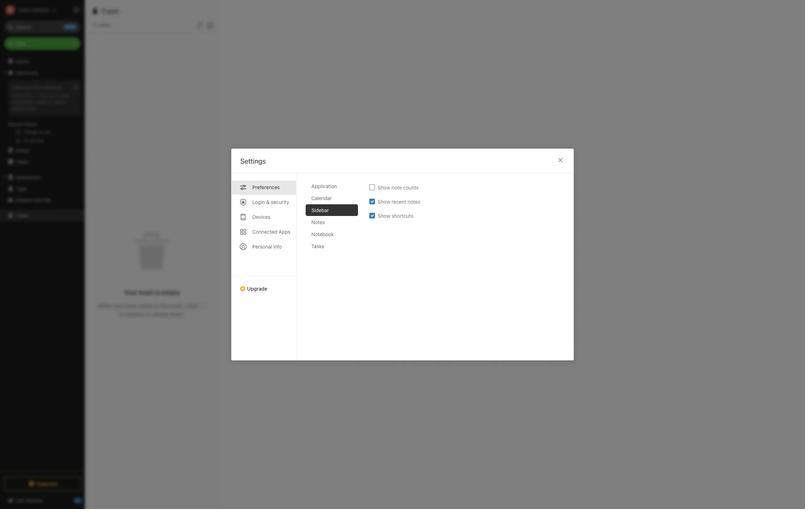 Task type: locate. For each thing, give the bounding box(es) containing it.
tab list
[[232, 173, 297, 360], [306, 180, 364, 360]]

Show recent notes checkbox
[[370, 199, 375, 204]]

0
[[93, 22, 96, 28]]

0 notes
[[93, 22, 110, 28]]

group containing add your first shortcut
[[0, 78, 85, 147]]

notes
[[98, 22, 110, 28], [408, 199, 421, 205], [139, 303, 153, 309]]

click the ...
[[13, 93, 37, 98]]

1 vertical spatial to
[[120, 311, 125, 317]]

2 vertical spatial notes
[[139, 303, 153, 309]]

1 horizontal spatial to
[[120, 311, 125, 317]]

0 horizontal spatial tasks
[[16, 159, 28, 165]]

with
[[33, 197, 43, 203]]

tasks inside tab
[[312, 243, 324, 249]]

0 vertical spatial trash
[[101, 7, 119, 15]]

show note counts
[[378, 184, 419, 190]]

2 show from the top
[[378, 199, 391, 205]]

or inside icon on a note, notebook, stack or tag to add it here.
[[48, 99, 53, 105]]

notebook
[[312, 231, 334, 237]]

0 horizontal spatial to
[[62, 99, 66, 105]]

apps
[[279, 229, 291, 235]]

0 horizontal spatial notes
[[98, 22, 110, 28]]

icon
[[39, 93, 48, 98]]

tab list for show note counts
[[306, 180, 364, 360]]

to
[[62, 99, 66, 105], [120, 311, 125, 317]]

notes left in
[[139, 303, 153, 309]]

you
[[114, 303, 124, 309]]

tasks tab
[[306, 240, 358, 252]]

0 horizontal spatial the
[[25, 93, 31, 98]]

trash link
[[0, 210, 85, 221]]

0 vertical spatial tasks
[[16, 159, 28, 165]]

tasks inside button
[[16, 159, 28, 165]]

info
[[274, 244, 282, 250]]

1 horizontal spatial trash
[[101, 7, 119, 15]]

trash
[[101, 7, 119, 15], [16, 212, 28, 218]]

add your first shortcut
[[13, 85, 62, 90]]

new
[[16, 40, 26, 46]]

or left delete
[[146, 311, 151, 317]]

1 horizontal spatial notes
[[139, 303, 153, 309]]

tree
[[0, 56, 85, 470]]

the left ...
[[25, 93, 31, 98]]

1 horizontal spatial upgrade button
[[232, 276, 297, 295]]

trash inside "note list" element
[[101, 7, 119, 15]]

notes down sidebar
[[312, 219, 325, 225]]

trash up 0 notes
[[101, 7, 119, 15]]

the
[[25, 93, 31, 98], [161, 303, 169, 309]]

None search field
[[9, 21, 76, 33]]

0 vertical spatial notes
[[98, 22, 110, 28]]

upgrade button
[[232, 276, 297, 295], [4, 477, 81, 491]]

note
[[392, 184, 402, 190]]

1 vertical spatial show
[[378, 199, 391, 205]]

tasks down notebook on the left of page
[[312, 243, 324, 249]]

note list element
[[85, 0, 220, 509]]

1 horizontal spatial or
[[146, 311, 151, 317]]

show right show recent notes option
[[378, 199, 391, 205]]

2 horizontal spatial notes
[[408, 199, 421, 205]]

tasks
[[16, 159, 28, 165], [312, 243, 324, 249]]

Show shortcuts checkbox
[[370, 213, 375, 219]]

notes link
[[0, 145, 85, 156]]

show right 'show note counts' checkbox
[[378, 184, 391, 190]]

2 vertical spatial notes
[[312, 219, 325, 225]]

the right in
[[161, 303, 169, 309]]

0 horizontal spatial tab list
[[232, 173, 297, 360]]

add
[[13, 105, 21, 111]]

tasks button
[[0, 156, 85, 167]]

login & security
[[252, 199, 289, 205]]

icon on a note, notebook, stack or tag to add it here.
[[13, 93, 70, 111]]

to down the note,
[[62, 99, 66, 105]]

shortcuts button
[[0, 67, 85, 78]]

1 horizontal spatial tab list
[[306, 180, 364, 360]]

1 vertical spatial tasks
[[312, 243, 324, 249]]

new button
[[4, 37, 81, 50]]

show
[[378, 184, 391, 190], [378, 199, 391, 205], [378, 213, 391, 219]]

0 horizontal spatial trash
[[16, 212, 28, 218]]

notes up tasks button
[[16, 147, 29, 153]]

shared with me link
[[0, 194, 85, 205]]

shortcuts
[[16, 69, 38, 75]]

click
[[13, 93, 23, 98]]

tab list containing preferences
[[232, 173, 297, 360]]

your
[[124, 289, 137, 296]]

1 vertical spatial or
[[146, 311, 151, 317]]

notebooks link
[[0, 172, 85, 183]]

3 show from the top
[[378, 213, 391, 219]]

1 vertical spatial notes
[[408, 199, 421, 205]]

to down the you
[[120, 311, 125, 317]]

your
[[23, 85, 32, 90]]

0 vertical spatial upgrade button
[[232, 276, 297, 295]]

personal info
[[252, 244, 282, 250]]

settings image
[[72, 6, 81, 14]]

upgrade
[[247, 286, 267, 292], [37, 481, 58, 487]]

or inside when you have notes in the trash, click '...' to restore or delete them.
[[146, 311, 151, 317]]

1 vertical spatial upgrade button
[[4, 477, 81, 491]]

expand notebooks image
[[2, 174, 7, 180]]

0 horizontal spatial or
[[48, 99, 53, 105]]

tree containing home
[[0, 56, 85, 470]]

notes
[[24, 121, 37, 127], [16, 147, 29, 153], [312, 219, 325, 225]]

tasks up "notebooks"
[[16, 159, 28, 165]]

1 vertical spatial trash
[[16, 212, 28, 218]]

1 vertical spatial upgrade
[[37, 481, 58, 487]]

it
[[22, 105, 25, 111]]

show for show recent notes
[[378, 199, 391, 205]]

preferences
[[252, 184, 280, 190]]

notes down counts
[[408, 199, 421, 205]]

show right show shortcuts option
[[378, 213, 391, 219]]

have
[[125, 303, 137, 309]]

notes right 0
[[98, 22, 110, 28]]

calendar tab
[[306, 192, 358, 204]]

or
[[48, 99, 53, 105], [146, 311, 151, 317]]

counts
[[403, 184, 419, 190]]

0 horizontal spatial upgrade button
[[4, 477, 81, 491]]

them.
[[170, 311, 185, 317]]

1 horizontal spatial upgrade
[[247, 286, 267, 292]]

2 vertical spatial show
[[378, 213, 391, 219]]

here.
[[26, 105, 37, 111]]

trash down shared
[[16, 212, 28, 218]]

0 vertical spatial to
[[62, 99, 66, 105]]

1 horizontal spatial the
[[161, 303, 169, 309]]

tab list containing application
[[306, 180, 364, 360]]

group
[[0, 78, 85, 147]]

0 vertical spatial or
[[48, 99, 53, 105]]

0 vertical spatial the
[[25, 93, 31, 98]]

1 horizontal spatial tasks
[[312, 243, 324, 249]]

notes right recent
[[24, 121, 37, 127]]

0 vertical spatial show
[[378, 184, 391, 190]]

1 show from the top
[[378, 184, 391, 190]]

1 vertical spatial the
[[161, 303, 169, 309]]

devices
[[252, 214, 271, 220]]

or down on
[[48, 99, 53, 105]]

1 vertical spatial notes
[[16, 147, 29, 153]]



Task type: vqa. For each thing, say whether or not it's contained in the screenshot.
'changes'
no



Task type: describe. For each thing, give the bounding box(es) containing it.
personal
[[252, 244, 272, 250]]

me
[[44, 197, 51, 203]]

show for show shortcuts
[[378, 213, 391, 219]]

tab list for calendar
[[232, 173, 297, 360]]

sidebar
[[312, 207, 329, 213]]

0 horizontal spatial upgrade
[[37, 481, 58, 487]]

click
[[186, 303, 198, 309]]

close image
[[557, 156, 565, 164]]

Search text field
[[9, 21, 76, 33]]

notebook tab
[[306, 228, 358, 240]]

security
[[271, 199, 289, 205]]

your trash is empty
[[124, 289, 180, 296]]

when
[[98, 303, 113, 309]]

trash,
[[170, 303, 185, 309]]

0 vertical spatial upgrade
[[247, 286, 267, 292]]

recent
[[392, 199, 406, 205]]

sidebar tab
[[306, 204, 358, 216]]

recent
[[8, 121, 23, 127]]

a
[[56, 93, 58, 98]]

tags button
[[0, 183, 85, 194]]

shortcuts
[[392, 213, 414, 219]]

on
[[49, 93, 54, 98]]

home link
[[0, 56, 85, 67]]

notebook,
[[13, 99, 34, 105]]

add
[[13, 85, 21, 90]]

empty
[[162, 289, 180, 296]]

the inside when you have notes in the trash, click '...' to restore or delete them.
[[161, 303, 169, 309]]

to inside when you have notes in the trash, click '...' to restore or delete them.
[[120, 311, 125, 317]]

recent notes
[[8, 121, 37, 127]]

notebooks
[[16, 174, 41, 180]]

tags
[[16, 185, 27, 191]]

calendar
[[312, 195, 332, 201]]

stack
[[36, 99, 47, 105]]

first
[[34, 85, 43, 90]]

shortcut
[[44, 85, 62, 90]]

upgrade button inside tab list
[[232, 276, 297, 295]]

notes inside tab
[[312, 219, 325, 225]]

show recent notes
[[378, 199, 421, 205]]

tag
[[54, 99, 61, 105]]

'...'
[[200, 303, 206, 309]]

home
[[16, 58, 29, 64]]

&
[[266, 199, 270, 205]]

Show note counts checkbox
[[370, 185, 375, 190]]

0 vertical spatial notes
[[24, 121, 37, 127]]

notes inside when you have notes in the trash, click '...' to restore or delete them.
[[139, 303, 153, 309]]

connected apps
[[252, 229, 291, 235]]

in
[[155, 303, 159, 309]]

shared with me
[[16, 197, 51, 203]]

note,
[[59, 93, 70, 98]]

notes tab
[[306, 216, 358, 228]]

is
[[155, 289, 160, 296]]

login
[[252, 199, 265, 205]]

show shortcuts
[[378, 213, 414, 219]]

settings
[[240, 157, 266, 165]]

trash
[[139, 289, 154, 296]]

show for show note counts
[[378, 184, 391, 190]]

to inside icon on a note, notebook, stack or tag to add it here.
[[62, 99, 66, 105]]

connected
[[252, 229, 278, 235]]

when you have notes in the trash, click '...' to restore or delete them.
[[98, 303, 206, 317]]

note window - empty element
[[220, 0, 806, 509]]

delete
[[152, 311, 168, 317]]

application
[[312, 183, 337, 189]]

application tab
[[306, 180, 358, 192]]

shared
[[16, 197, 32, 203]]

restore
[[126, 311, 144, 317]]

...
[[33, 93, 37, 98]]



